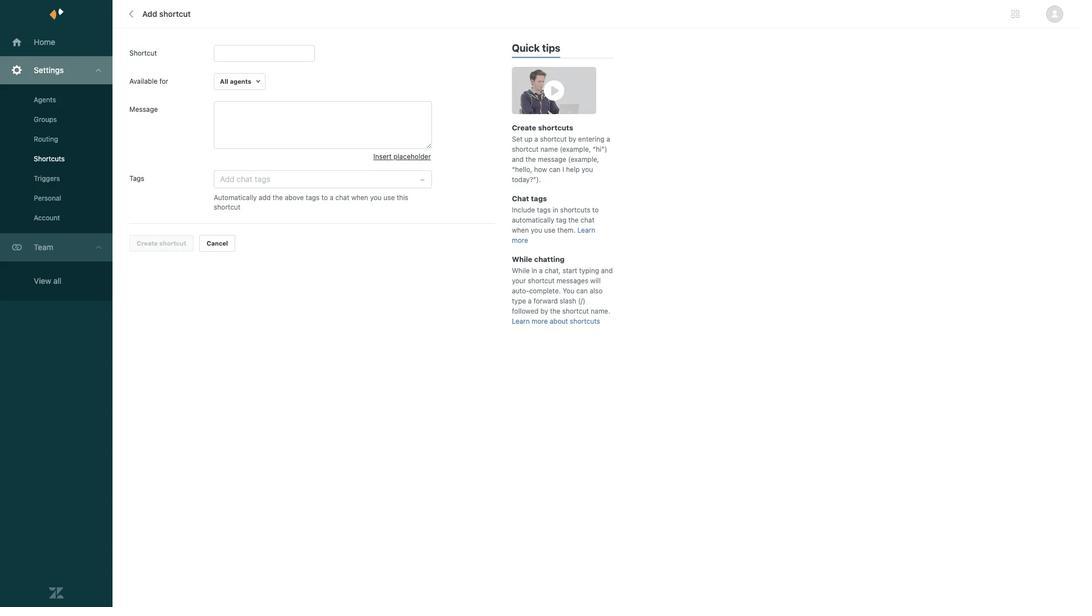 Task type: vqa. For each thing, say whether or not it's contained in the screenshot.
the bottommost the is
no



Task type: locate. For each thing, give the bounding box(es) containing it.
shortcut up complete.
[[528, 277, 555, 285]]

1 vertical spatial create
[[137, 240, 158, 247]]

create inside button
[[137, 240, 158, 247]]

can
[[549, 166, 561, 174], [577, 287, 588, 296]]

0 horizontal spatial learn
[[512, 318, 530, 326]]

1 horizontal spatial you
[[531, 226, 543, 235]]

up
[[525, 135, 533, 144]]

add shortcut
[[142, 9, 191, 19]]

and inside the while chatting while in a chat, start typing and your shortcut messages will auto-complete. you can also type a forward slash (/) followed by the shortcut name. learn more about shortcuts
[[601, 267, 613, 275]]

the inside the create shortcuts set up a shortcut by entering a shortcut name (example, "hi") and the message (example, "hello, how can i help you today?").
[[526, 155, 536, 164]]

(example,
[[560, 145, 591, 154], [569, 155, 600, 164]]

insert
[[374, 153, 392, 161]]

personal
[[34, 194, 61, 203]]

chat,
[[545, 267, 561, 275]]

more down the followed at the bottom left
[[532, 318, 548, 326]]

shortcut inside automatically add the above tags to a chat when you use this shortcut
[[214, 203, 241, 212]]

followed
[[512, 307, 539, 316]]

and right typing
[[601, 267, 613, 275]]

set
[[512, 135, 523, 144]]

Message text field
[[214, 101, 432, 149]]

automatically add the above tags to a chat when you use this shortcut
[[214, 194, 409, 212]]

1 horizontal spatial to
[[593, 206, 599, 214]]

a
[[535, 135, 538, 144], [607, 135, 611, 144], [330, 194, 334, 202], [539, 267, 543, 275], [528, 297, 532, 306]]

1 horizontal spatial by
[[569, 135, 577, 144]]

shortcuts down name. on the right bottom of the page
[[570, 318, 600, 326]]

the right add
[[273, 194, 283, 202]]

1 vertical spatial can
[[577, 287, 588, 296]]

0 horizontal spatial can
[[549, 166, 561, 174]]

0 vertical spatial create
[[512, 123, 537, 132]]

learn more about shortcuts link
[[512, 318, 600, 326]]

the
[[526, 155, 536, 164], [273, 194, 283, 202], [569, 216, 579, 225], [550, 307, 561, 316]]

settings
[[34, 65, 64, 75]]

use inside include tags in shortcuts to automatically tag the chat when you use them.
[[545, 226, 556, 235]]

0 vertical spatial use
[[384, 194, 395, 202]]

you inside automatically add the above tags to a chat when you use this shortcut
[[370, 194, 382, 202]]

all
[[53, 276, 62, 286]]

1 horizontal spatial chat
[[581, 216, 595, 225]]

quick tips
[[512, 42, 561, 54]]

to
[[322, 194, 328, 202], [593, 206, 599, 214]]

0 horizontal spatial chat
[[336, 194, 350, 202]]

add
[[259, 194, 271, 202]]

view
[[34, 276, 51, 286]]

agents
[[34, 96, 56, 104]]

in inside include tags in shortcuts to automatically tag the chat when you use them.
[[553, 206, 559, 214]]

1 vertical spatial shortcuts
[[561, 206, 591, 214]]

tags
[[306, 194, 320, 202], [531, 194, 547, 203], [537, 206, 551, 214]]

and
[[512, 155, 524, 164], [601, 267, 613, 275]]

1 horizontal spatial create
[[512, 123, 537, 132]]

0 vertical spatial in
[[553, 206, 559, 214]]

routing
[[34, 135, 58, 144]]

all
[[220, 78, 228, 85]]

0 vertical spatial can
[[549, 166, 561, 174]]

0 horizontal spatial more
[[512, 236, 528, 245]]

the inside automatically add the above tags to a chat when you use this shortcut
[[273, 194, 283, 202]]

shortcut
[[159, 9, 191, 19], [540, 135, 567, 144], [512, 145, 539, 154], [214, 203, 241, 212], [159, 240, 186, 247], [528, 277, 555, 285], [563, 307, 589, 316]]

1 horizontal spatial use
[[545, 226, 556, 235]]

for
[[160, 77, 168, 86]]

include tags in shortcuts to automatically tag the chat when you use them.
[[512, 206, 599, 235]]

create inside the create shortcuts set up a shortcut by entering a shortcut name (example, "hi") and the message (example, "hello, how can i help you today?").
[[512, 123, 537, 132]]

1 vertical spatial when
[[512, 226, 529, 235]]

chatting
[[535, 255, 565, 264]]

0 horizontal spatial create
[[137, 240, 158, 247]]

tags right chat
[[531, 194, 547, 203]]

1 vertical spatial to
[[593, 206, 599, 214]]

messages
[[557, 277, 589, 285]]

1 vertical spatial use
[[545, 226, 556, 235]]

chat
[[512, 194, 530, 203]]

0 vertical spatial chat
[[336, 194, 350, 202]]

(example, up help
[[569, 155, 600, 164]]

1 vertical spatial more
[[532, 318, 548, 326]]

create for shortcut
[[137, 240, 158, 247]]

shortcuts
[[538, 123, 574, 132], [561, 206, 591, 214], [570, 318, 600, 326]]

team
[[34, 243, 53, 252]]

while
[[512, 255, 533, 264], [512, 267, 530, 275]]

shortcut down up
[[512, 145, 539, 154]]

chat
[[336, 194, 350, 202], [581, 216, 595, 225]]

shortcut down (/)
[[563, 307, 589, 316]]

triggers
[[34, 175, 60, 183]]

in inside the while chatting while in a chat, start typing and your shortcut messages will auto-complete. you can also type a forward slash (/) followed by the shortcut name. learn more about shortcuts
[[532, 267, 538, 275]]

0 horizontal spatial you
[[370, 194, 382, 202]]

shortcuts inside the while chatting while in a chat, start typing and your shortcut messages will auto-complete. you can also type a forward slash (/) followed by the shortcut name. learn more about shortcuts
[[570, 318, 600, 326]]

1 horizontal spatial when
[[512, 226, 529, 235]]

learn down the followed at the bottom left
[[512, 318, 530, 326]]

and up "hello,
[[512, 155, 524, 164]]

2 horizontal spatial you
[[582, 166, 594, 174]]

when left this
[[351, 194, 369, 202]]

0 horizontal spatial when
[[351, 194, 369, 202]]

a left chat,
[[539, 267, 543, 275]]

can left i
[[549, 166, 561, 174]]

(example, down entering
[[560, 145, 591, 154]]

0 horizontal spatial use
[[384, 194, 395, 202]]

1 vertical spatial you
[[370, 194, 382, 202]]

use left this
[[384, 194, 395, 202]]

0 vertical spatial while
[[512, 255, 533, 264]]

you inside the create shortcuts set up a shortcut by entering a shortcut name (example, "hi") and the message (example, "hello, how can i help you today?").
[[582, 166, 594, 174]]

learn
[[578, 226, 596, 235], [512, 318, 530, 326]]

1 vertical spatial chat
[[581, 216, 595, 225]]

in left chat,
[[532, 267, 538, 275]]

learn right the them.
[[578, 226, 596, 235]]

2 vertical spatial you
[[531, 226, 543, 235]]

1 horizontal spatial learn
[[578, 226, 596, 235]]

chat right tag
[[581, 216, 595, 225]]

in
[[553, 206, 559, 214], [532, 267, 538, 275]]

Shortcut text field
[[214, 45, 315, 62]]

available for
[[129, 77, 168, 86]]

tags inside include tags in shortcuts to automatically tag the chat when you use them.
[[537, 206, 551, 214]]

2 while from the top
[[512, 267, 530, 275]]

will
[[591, 277, 601, 285]]

"hi")
[[593, 145, 608, 154]]

shortcut inside button
[[159, 240, 186, 247]]

1 vertical spatial learn
[[512, 318, 530, 326]]

forward
[[534, 297, 558, 306]]

shortcut left cancel
[[159, 240, 186, 247]]

cancel
[[207, 240, 228, 247]]

1 horizontal spatial can
[[577, 287, 588, 296]]

to inside include tags in shortcuts to automatically tag the chat when you use them.
[[593, 206, 599, 214]]

in up tag
[[553, 206, 559, 214]]

0 vertical spatial you
[[582, 166, 594, 174]]

you left this
[[370, 194, 382, 202]]

0 vertical spatial shortcuts
[[538, 123, 574, 132]]

1 horizontal spatial and
[[601, 267, 613, 275]]

0 vertical spatial learn
[[578, 226, 596, 235]]

you right help
[[582, 166, 594, 174]]

quick
[[512, 42, 540, 54]]

all agents
[[220, 78, 252, 85]]

tags right above
[[306, 194, 320, 202]]

groups
[[34, 115, 57, 124]]

1 vertical spatial in
[[532, 267, 538, 275]]

shortcuts up name
[[538, 123, 574, 132]]

0 horizontal spatial to
[[322, 194, 328, 202]]

1 vertical spatial and
[[601, 267, 613, 275]]

you
[[563, 287, 575, 296]]

1 horizontal spatial in
[[553, 206, 559, 214]]

shortcuts inside include tags in shortcuts to automatically tag the chat when you use them.
[[561, 206, 591, 214]]

1 vertical spatial (example,
[[569, 155, 600, 164]]

by
[[569, 135, 577, 144], [541, 307, 549, 316]]

can up (/)
[[577, 287, 588, 296]]

shortcut down automatically
[[214, 203, 241, 212]]

1 vertical spatial by
[[541, 307, 549, 316]]

you
[[582, 166, 594, 174], [370, 194, 382, 202], [531, 226, 543, 235]]

more inside learn more
[[512, 236, 528, 245]]

the up learn more about shortcuts link
[[550, 307, 561, 316]]

0 vertical spatial when
[[351, 194, 369, 202]]

tags up automatically
[[537, 206, 551, 214]]

0 vertical spatial more
[[512, 236, 528, 245]]

0 vertical spatial to
[[322, 194, 328, 202]]

home
[[34, 37, 55, 47]]

this
[[397, 194, 409, 202]]

2 vertical spatial shortcuts
[[570, 318, 600, 326]]

shortcuts up tag
[[561, 206, 591, 214]]

the up "hello,
[[526, 155, 536, 164]]

use
[[384, 194, 395, 202], [545, 226, 556, 235]]

zendesk products image
[[1012, 10, 1020, 18]]

today?").
[[512, 176, 541, 184]]

more down automatically
[[512, 236, 528, 245]]

a down add chat tags field
[[330, 194, 334, 202]]

shortcut up name
[[540, 135, 567, 144]]

use left the them.
[[545, 226, 556, 235]]

by down forward
[[541, 307, 549, 316]]

when
[[351, 194, 369, 202], [512, 226, 529, 235]]

by left entering
[[569, 135, 577, 144]]

0 horizontal spatial by
[[541, 307, 549, 316]]

0 vertical spatial by
[[569, 135, 577, 144]]

0 horizontal spatial in
[[532, 267, 538, 275]]

chat down add chat tags field
[[336, 194, 350, 202]]

0 horizontal spatial and
[[512, 155, 524, 164]]

shortcuts inside the create shortcuts set up a shortcut by entering a shortcut name (example, "hi") and the message (example, "hello, how can i help you today?").
[[538, 123, 574, 132]]

to up learn more link
[[593, 206, 599, 214]]

0 vertical spatial and
[[512, 155, 524, 164]]

when down automatically
[[512, 226, 529, 235]]

1 horizontal spatial more
[[532, 318, 548, 326]]

(/)
[[579, 297, 586, 306]]

create
[[512, 123, 537, 132], [137, 240, 158, 247]]

more
[[512, 236, 528, 245], [532, 318, 548, 326]]

learn inside learn more
[[578, 226, 596, 235]]

to down add chat tags field
[[322, 194, 328, 202]]

a right up
[[535, 135, 538, 144]]

you down automatically
[[531, 226, 543, 235]]

the right tag
[[569, 216, 579, 225]]

1 vertical spatial while
[[512, 267, 530, 275]]



Task type: describe. For each thing, give the bounding box(es) containing it.
the inside include tags in shortcuts to automatically tag the chat when you use them.
[[569, 216, 579, 225]]

view all
[[34, 276, 62, 286]]

them.
[[558, 226, 576, 235]]

automatically
[[512, 216, 555, 225]]

when inside automatically add the above tags to a chat when you use this shortcut
[[351, 194, 369, 202]]

1 while from the top
[[512, 255, 533, 264]]

tips
[[543, 42, 561, 54]]

a inside automatically add the above tags to a chat when you use this shortcut
[[330, 194, 334, 202]]

and inside the create shortcuts set up a shortcut by entering a shortcut name (example, "hi") and the message (example, "hello, how can i help you today?").
[[512, 155, 524, 164]]

when inside include tags in shortcuts to automatically tag the chat when you use them.
[[512, 226, 529, 235]]

i
[[563, 166, 565, 174]]

the inside the while chatting while in a chat, start typing and your shortcut messages will auto-complete. you can also type a forward slash (/) followed by the shortcut name. learn more about shortcuts
[[550, 307, 561, 316]]

create shortcut
[[137, 240, 186, 247]]

shortcut right add
[[159, 9, 191, 19]]

type
[[512, 297, 526, 306]]

use inside automatically add the above tags to a chat when you use this shortcut
[[384, 194, 395, 202]]

auto-
[[512, 287, 530, 296]]

create for shortcuts
[[512, 123, 537, 132]]

you inside include tags in shortcuts to automatically tag the chat when you use them.
[[531, 226, 543, 235]]

tags inside automatically add the above tags to a chat when you use this shortcut
[[306, 194, 320, 202]]

placeholder
[[394, 153, 431, 161]]

include
[[512, 206, 535, 214]]

shortcut
[[129, 49, 157, 57]]

above
[[285, 194, 304, 202]]

Add chat tags field
[[220, 173, 413, 186]]

tags
[[129, 175, 144, 183]]

insert placeholder
[[374, 153, 431, 161]]

by inside the while chatting while in a chat, start typing and your shortcut messages will auto-complete. you can also type a forward slash (/) followed by the shortcut name. learn more about shortcuts
[[541, 307, 549, 316]]

create shortcut button
[[129, 235, 194, 252]]

message
[[129, 105, 158, 114]]

by inside the create shortcuts set up a shortcut by entering a shortcut name (example, "hi") and the message (example, "hello, how can i help you today?").
[[569, 135, 577, 144]]

help
[[566, 166, 580, 174]]

complete.
[[530, 287, 561, 296]]

insert placeholder button
[[374, 149, 431, 165]]

all agents button
[[214, 73, 266, 90]]

start
[[563, 267, 578, 275]]

message
[[538, 155, 567, 164]]

a right type
[[528, 297, 532, 306]]

tag
[[557, 216, 567, 225]]

"hello,
[[512, 166, 533, 174]]

name.
[[591, 307, 611, 316]]

0 vertical spatial (example,
[[560, 145, 591, 154]]

learn more link
[[512, 226, 596, 245]]

typing
[[580, 267, 600, 275]]

add
[[142, 9, 157, 19]]

automatically
[[214, 194, 257, 202]]

also
[[590, 287, 603, 296]]

chat inside automatically add the above tags to a chat when you use this shortcut
[[336, 194, 350, 202]]

chat inside include tags in shortcuts to automatically tag the chat when you use them.
[[581, 216, 595, 225]]

tags for include
[[537, 206, 551, 214]]

slash
[[560, 297, 577, 306]]

about
[[550, 318, 568, 326]]

a up '"hi")' at the top of the page
[[607, 135, 611, 144]]

cancel button
[[199, 235, 236, 252]]

more inside the while chatting while in a chat, start typing and your shortcut messages will auto-complete. you can also type a forward slash (/) followed by the shortcut name. learn more about shortcuts
[[532, 318, 548, 326]]

learn more
[[512, 226, 596, 245]]

create shortcuts set up a shortcut by entering a shortcut name (example, "hi") and the message (example, "hello, how can i help you today?").
[[512, 123, 611, 184]]

agents
[[230, 78, 252, 85]]

shortcuts
[[34, 155, 65, 163]]

learn inside the while chatting while in a chat, start typing and your shortcut messages will auto-complete. you can also type a forward slash (/) followed by the shortcut name. learn more about shortcuts
[[512, 318, 530, 326]]

your
[[512, 277, 526, 285]]

can inside the create shortcuts set up a shortcut by entering a shortcut name (example, "hi") and the message (example, "hello, how can i help you today?").
[[549, 166, 561, 174]]

tags for chat
[[531, 194, 547, 203]]

entering
[[579, 135, 605, 144]]

account
[[34, 214, 60, 222]]

to inside automatically add the above tags to a chat when you use this shortcut
[[322, 194, 328, 202]]

how
[[534, 166, 548, 174]]

available
[[129, 77, 158, 86]]

while chatting while in a chat, start typing and your shortcut messages will auto-complete. you can also type a forward slash (/) followed by the shortcut name. learn more about shortcuts
[[512, 255, 613, 326]]

can inside the while chatting while in a chat, start typing and your shortcut messages will auto-complete. you can also type a forward slash (/) followed by the shortcut name. learn more about shortcuts
[[577, 287, 588, 296]]

chat tags
[[512, 194, 547, 203]]

name
[[541, 145, 558, 154]]



